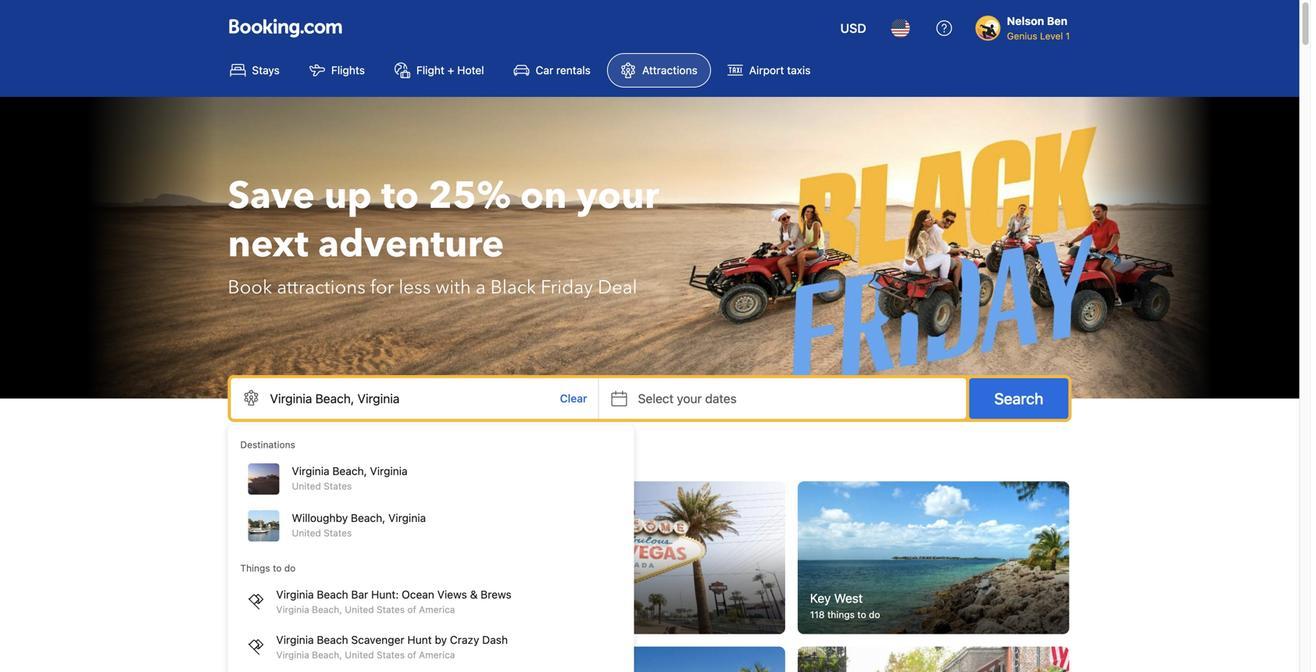 Task type: vqa. For each thing, say whether or not it's contained in the screenshot.
Deal
yes



Task type: locate. For each thing, give the bounding box(es) containing it.
25%
[[428, 170, 511, 222]]

by
[[435, 633, 447, 646]]

nearby destinations
[[229, 447, 382, 468]]

america
[[419, 604, 455, 615], [419, 649, 455, 660]]

genius
[[1007, 30, 1038, 41]]

dates
[[705, 391, 737, 406]]

1 vertical spatial america
[[419, 649, 455, 660]]

1 america from the top
[[419, 604, 455, 615]]

things down york
[[266, 609, 294, 620]]

beach
[[317, 588, 348, 601], [317, 633, 348, 646]]

destinations
[[240, 439, 295, 450]]

do right 118
[[869, 609, 880, 620]]

nearby
[[229, 447, 285, 468]]

1 horizontal spatial things
[[827, 609, 855, 620]]

search button
[[969, 378, 1069, 419]]

of down ocean
[[407, 604, 416, 615]]

do right the 1200
[[308, 609, 319, 620]]

to right the 1200
[[296, 609, 305, 620]]

do
[[284, 563, 296, 574], [308, 609, 319, 620], [869, 609, 880, 620]]

search
[[994, 389, 1044, 407]]

america down 'views'
[[419, 604, 455, 615]]

1 things from the left
[[266, 609, 294, 620]]

on
[[520, 170, 567, 222]]

beach, inside virginia beach, virginia united states
[[332, 465, 367, 477]]

united
[[292, 481, 321, 491], [292, 527, 321, 538], [345, 604, 374, 615], [345, 649, 374, 660]]

things for west
[[827, 609, 855, 620]]

up
[[324, 170, 372, 222]]

your
[[576, 170, 659, 222], [677, 391, 702, 406]]

1 beach from the top
[[317, 588, 348, 601]]

to inside key west 118 things to do
[[857, 609, 866, 620]]

attractions
[[277, 275, 366, 300]]

taxis
[[787, 64, 811, 77]]

beach, inside "virginia beach scavenger hunt by crazy dash virginia beach, united states of america"
[[312, 649, 342, 660]]

airport taxis
[[749, 64, 811, 77]]

key west image
[[798, 481, 1069, 634]]

do inside new york 1200 things to do
[[308, 609, 319, 620]]

2 things from the left
[[827, 609, 855, 620]]

nelson
[[1007, 14, 1044, 27]]

beach, down new york 1200 things to do
[[312, 649, 342, 660]]

united inside virginia beach bar hunt: ocean views & brews virginia beach, united states of america
[[345, 604, 374, 615]]

united down bar
[[345, 604, 374, 615]]

beach, right york
[[312, 604, 342, 615]]

bar
[[351, 588, 368, 601]]

0 vertical spatial your
[[576, 170, 659, 222]]

of
[[407, 604, 416, 615], [407, 649, 416, 660]]

flights
[[331, 64, 365, 77]]

beach inside virginia beach bar hunt: ocean views & brews virginia beach, united states of america
[[317, 588, 348, 601]]

beach up san diego image
[[317, 633, 348, 646]]

beach, up willoughby beach, virginia united states
[[332, 465, 367, 477]]

to down west
[[857, 609, 866, 620]]

1 of from the top
[[407, 604, 416, 615]]

0 horizontal spatial things
[[266, 609, 294, 620]]

adventure
[[318, 219, 504, 270]]

1 horizontal spatial do
[[308, 609, 319, 620]]

of inside virginia beach bar hunt: ocean views & brews virginia beach, united states of america
[[407, 604, 416, 615]]

1
[[1066, 30, 1070, 41]]

car rentals
[[536, 64, 591, 77]]

2 of from the top
[[407, 649, 416, 660]]

beach left bar
[[317, 588, 348, 601]]

book
[[228, 275, 272, 300]]

airport
[[749, 64, 784, 77]]

things
[[266, 609, 294, 620], [827, 609, 855, 620]]

booking.com image
[[229, 19, 342, 38]]

1 horizontal spatial your
[[677, 391, 702, 406]]

flight + hotel link
[[381, 53, 497, 88]]

to
[[381, 170, 419, 222], [273, 563, 282, 574], [296, 609, 305, 620], [857, 609, 866, 620]]

united down scavenger
[[345, 649, 374, 660]]

rentals
[[556, 64, 591, 77]]

do up york
[[284, 563, 296, 574]]

states inside virginia beach, virginia united states
[[324, 481, 352, 491]]

2 horizontal spatial do
[[869, 609, 880, 620]]

next
[[228, 219, 309, 270]]

beach, down virginia beach, virginia united states
[[351, 511, 385, 524]]

america down the by
[[419, 649, 455, 660]]

beach for scavenger
[[317, 633, 348, 646]]

key west 118 things to do
[[810, 591, 880, 620]]

united down the willoughby
[[292, 527, 321, 538]]

things inside new york 1200 things to do
[[266, 609, 294, 620]]

0 vertical spatial of
[[407, 604, 416, 615]]

black
[[490, 275, 536, 300]]

2 america from the top
[[419, 649, 455, 660]]

states inside virginia beach bar hunt: ocean views & brews virginia beach, united states of america
[[377, 604, 405, 615]]

hunt:
[[371, 588, 399, 601]]

for
[[370, 275, 394, 300]]

dash
[[482, 633, 508, 646]]

hotel
[[457, 64, 484, 77]]

things inside key west 118 things to do
[[827, 609, 855, 620]]

0 vertical spatial america
[[419, 604, 455, 615]]

united inside "virginia beach scavenger hunt by crazy dash virginia beach, united states of america"
[[345, 649, 374, 660]]

select your dates
[[638, 391, 737, 406]]

new orleans image
[[798, 647, 1069, 672]]

beach, inside willoughby beach, virginia united states
[[351, 511, 385, 524]]

1 vertical spatial of
[[407, 649, 416, 660]]

things down west
[[827, 609, 855, 620]]

do inside key west 118 things to do
[[869, 609, 880, 620]]

america inside virginia beach bar hunt: ocean views & brews virginia beach, united states of america
[[419, 604, 455, 615]]

united down nearby destinations
[[292, 481, 321, 491]]

+
[[448, 64, 454, 77]]

miami image
[[513, 647, 785, 672]]

new york 1200 things to do
[[242, 591, 319, 620]]

beach,
[[332, 465, 367, 477], [351, 511, 385, 524], [312, 604, 342, 615], [312, 649, 342, 660]]

clear button
[[549, 378, 598, 419]]

beach inside "virginia beach scavenger hunt by crazy dash virginia beach, united states of america"
[[317, 633, 348, 646]]

2 beach from the top
[[317, 633, 348, 646]]

do for new york
[[308, 609, 319, 620]]

states down hunt:
[[377, 604, 405, 615]]

states down destinations
[[324, 481, 352, 491]]

1 vertical spatial your
[[677, 391, 702, 406]]

your left dates
[[677, 391, 702, 406]]

0 horizontal spatial your
[[576, 170, 659, 222]]

stays
[[252, 64, 280, 77]]

to inside save up to 25% on your next adventure book attractions for less with a black friday deal
[[381, 170, 419, 222]]

states inside "virginia beach scavenger hunt by crazy dash virginia beach, united states of america"
[[377, 649, 405, 660]]

united inside willoughby beach, virginia united states
[[292, 527, 321, 538]]

flight + hotel
[[416, 64, 484, 77]]

of down hunt
[[407, 649, 416, 660]]

virginia beach, virginia united states
[[292, 465, 408, 491]]

your right on
[[576, 170, 659, 222]]

0 vertical spatial beach
[[317, 588, 348, 601]]

virginia beach bar hunt: ocean views & brews virginia beach, united states of america
[[276, 588, 512, 615]]

states down the willoughby
[[324, 527, 352, 538]]

las vegas image
[[513, 481, 785, 634]]

states down scavenger
[[377, 649, 405, 660]]

united inside virginia beach, virginia united states
[[292, 481, 321, 491]]

states
[[324, 481, 352, 491], [324, 527, 352, 538], [377, 604, 405, 615], [377, 649, 405, 660]]

friday
[[541, 275, 593, 300]]

usd
[[840, 21, 866, 36]]

virginia
[[292, 465, 329, 477], [370, 465, 408, 477], [388, 511, 426, 524], [276, 588, 314, 601], [276, 604, 309, 615], [276, 633, 314, 646], [276, 649, 309, 660]]

save up to 25% on your next adventure book attractions for less with a black friday deal
[[228, 170, 659, 300]]

1 vertical spatial beach
[[317, 633, 348, 646]]

to right up
[[381, 170, 419, 222]]



Task type: describe. For each thing, give the bounding box(es) containing it.
ben
[[1047, 14, 1068, 27]]

san diego image
[[229, 647, 501, 672]]

your account menu nelson ben genius level 1 element
[[976, 7, 1076, 43]]

brews
[[481, 588, 512, 601]]

airport taxis link
[[714, 53, 824, 88]]

with
[[436, 275, 471, 300]]

virginia beach scavenger hunt by crazy dash virginia beach, united states of america
[[276, 633, 508, 660]]

clear
[[560, 392, 587, 405]]

attractions link
[[607, 53, 711, 88]]

america inside "virginia beach scavenger hunt by crazy dash virginia beach, united states of america"
[[419, 649, 455, 660]]

to inside new york 1200 things to do
[[296, 609, 305, 620]]

a
[[476, 275, 486, 300]]

states inside willoughby beach, virginia united states
[[324, 527, 352, 538]]

new
[[242, 591, 267, 606]]

select
[[638, 391, 674, 406]]

scavenger
[[351, 633, 405, 646]]

york
[[270, 591, 296, 606]]

things for york
[[266, 609, 294, 620]]

car rentals link
[[501, 53, 604, 88]]

of inside "virginia beach scavenger hunt by crazy dash virginia beach, united states of america"
[[407, 649, 416, 660]]

views
[[437, 588, 467, 601]]

nelson ben genius level 1
[[1007, 14, 1070, 41]]

flights link
[[296, 53, 378, 88]]

willoughby
[[292, 511, 348, 524]]

&
[[470, 588, 478, 601]]

stays link
[[217, 53, 293, 88]]

new york image
[[229, 481, 501, 634]]

virginia inside willoughby beach, virginia united states
[[388, 511, 426, 524]]

your inside save up to 25% on your next adventure book attractions for less with a black friday deal
[[576, 170, 659, 222]]

willoughby beach, virginia united states
[[292, 511, 426, 538]]

key
[[810, 591, 831, 606]]

crazy
[[450, 633, 479, 646]]

save
[[228, 170, 315, 222]]

flight
[[416, 64, 445, 77]]

less
[[399, 275, 431, 300]]

118
[[810, 609, 825, 620]]

car
[[536, 64, 553, 77]]

ocean
[[402, 588, 434, 601]]

deal
[[598, 275, 637, 300]]

to right things
[[273, 563, 282, 574]]

Where are you going? search field
[[231, 378, 598, 419]]

things to do
[[240, 563, 296, 574]]

beach, inside virginia beach bar hunt: ocean views & brews virginia beach, united states of america
[[312, 604, 342, 615]]

do for key west
[[869, 609, 880, 620]]

usd button
[[831, 9, 876, 47]]

west
[[834, 591, 863, 606]]

hunt
[[407, 633, 432, 646]]

0 horizontal spatial do
[[284, 563, 296, 574]]

1200
[[242, 609, 264, 620]]

level
[[1040, 30, 1063, 41]]

attractions
[[642, 64, 698, 77]]

things
[[240, 563, 270, 574]]

beach for bar
[[317, 588, 348, 601]]

destinations
[[289, 447, 382, 468]]



